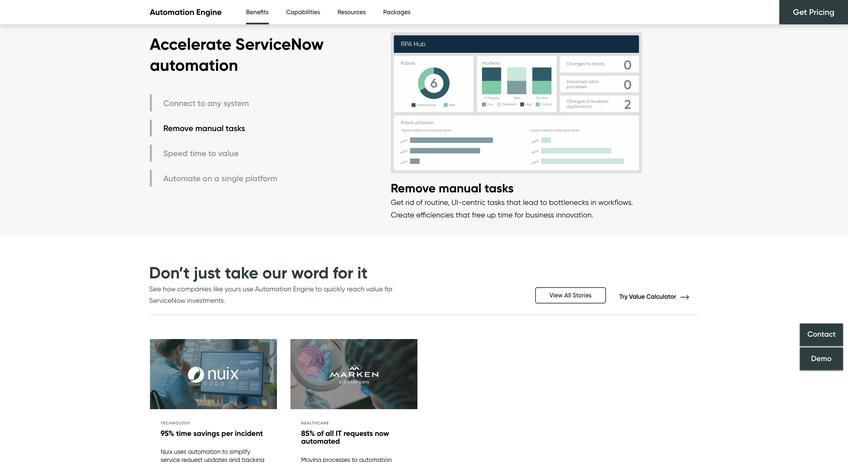Task type: describe. For each thing, give the bounding box(es) containing it.
get pricing
[[794, 7, 835, 17]]

yours
[[225, 285, 241, 293]]

get inside remove manual tasks get rid of routine, ui-centric tasks that lead to bottlenecks in workflows. create efficiencies that free up time for business innovation.
[[391, 198, 404, 207]]

demo
[[812, 354, 832, 363]]

view all stories
[[550, 292, 592, 299]]

manual for remove manual tasks
[[195, 123, 224, 133]]

85% of all it requests now automated
[[301, 429, 389, 446]]

up
[[487, 210, 496, 219]]

servicenow inside accelerate servicenow automation
[[236, 34, 324, 54]]

a
[[214, 173, 220, 183]]

speed time to value link
[[150, 145, 279, 162]]

stories
[[573, 292, 592, 299]]

time for 95% time savings per incident
[[176, 429, 192, 438]]

speed
[[163, 148, 188, 158]]

to left any
[[198, 98, 206, 108]]

requests
[[344, 429, 373, 438]]

just
[[194, 262, 221, 283]]

remove manual tasks
[[163, 123, 245, 133]]

packages link
[[384, 0, 411, 25]]

any
[[208, 98, 221, 108]]

our
[[263, 262, 287, 283]]

routine,
[[425, 198, 450, 207]]

automated
[[301, 437, 340, 446]]

resources link
[[338, 0, 366, 25]]

nuix uses automation to simplify service request updates and trackin
[[161, 448, 265, 462]]

view all stories link
[[536, 287, 606, 304]]

take
[[225, 262, 259, 283]]

now
[[375, 429, 389, 438]]

1 horizontal spatial get
[[794, 7, 808, 17]]

efficiencies
[[417, 210, 454, 219]]

contact
[[808, 330, 836, 339]]

calculator
[[647, 293, 677, 300]]

connect to any system link
[[150, 95, 279, 112]]

packages
[[384, 8, 411, 16]]

manual for remove manual tasks get rid of routine, ui-centric tasks that lead to bottlenecks in workflows. create efficiencies that free up time for business innovation.
[[439, 181, 482, 195]]

95% time savings per incident
[[161, 429, 263, 438]]

service
[[161, 456, 180, 462]]

it
[[358, 262, 368, 283]]

nuix reduces routing time for support incidents by 95% image
[[150, 339, 277, 411]]

try value calculator
[[620, 293, 678, 300]]

2 vertical spatial tasks
[[488, 198, 505, 207]]

automation engine
[[150, 7, 222, 17]]

free
[[472, 210, 486, 219]]

of inside remove manual tasks get rid of routine, ui-centric tasks that lead to bottlenecks in workflows. create efficiencies that free up time for business innovation.
[[416, 198, 423, 207]]

value inside speed time to value link
[[218, 148, 239, 158]]

automation for servicenow
[[150, 55, 238, 75]]

connect to any system
[[163, 98, 249, 108]]

create
[[391, 210, 415, 219]]

bottlenecks
[[549, 198, 589, 207]]

0 horizontal spatial that
[[456, 210, 470, 219]]

innovation.
[[556, 210, 594, 219]]

how
[[163, 285, 176, 293]]

incident
[[235, 429, 263, 438]]

platform
[[246, 173, 278, 183]]

like
[[213, 285, 223, 293]]

uses
[[174, 448, 186, 455]]

reach
[[347, 285, 365, 293]]

try value calculator link
[[620, 293, 699, 300]]

don't
[[149, 262, 190, 283]]

accelerate
[[150, 34, 232, 54]]

automate
[[163, 173, 201, 183]]

0 vertical spatial automation
[[150, 7, 194, 17]]

companies
[[177, 285, 212, 293]]

85%
[[301, 429, 315, 438]]

request
[[182, 456, 203, 462]]

resources
[[338, 8, 366, 16]]

time for speed time to value
[[190, 148, 207, 158]]

use
[[243, 285, 254, 293]]



Task type: vqa. For each thing, say whether or not it's contained in the screenshot.
that to the top
yes



Task type: locate. For each thing, give the bounding box(es) containing it.
of inside the 85% of all it requests now automated
[[317, 429, 324, 438]]

0 vertical spatial that
[[507, 198, 521, 207]]

0 horizontal spatial of
[[317, 429, 324, 438]]

1 horizontal spatial engine
[[293, 285, 314, 293]]

speed time to value
[[163, 148, 239, 158]]

servicenow inside don't just take our word for it see how companies like yours use automation engine to quickly reach value for servicenow investments.
[[149, 296, 186, 305]]

don't just take our word for it see how companies like yours use automation engine to quickly reach value for servicenow investments.
[[149, 262, 393, 305]]

automation up updates
[[188, 448, 221, 455]]

get pricing link
[[780, 0, 849, 24]]

1 horizontal spatial for
[[385, 285, 393, 293]]

1 vertical spatial remove
[[391, 181, 436, 195]]

1 vertical spatial engine
[[293, 285, 314, 293]]

to inside don't just take our word for it see how companies like yours use automation engine to quickly reach value for servicenow investments.
[[316, 285, 322, 293]]

tasks for remove manual tasks get rid of routine, ui-centric tasks that lead to bottlenecks in workflows. create efficiencies that free up time for business innovation.
[[485, 181, 514, 195]]

for
[[515, 210, 524, 219], [333, 262, 354, 283], [385, 285, 393, 293]]

contact link
[[801, 323, 844, 346]]

to down remove manual tasks link at the left top of page
[[209, 148, 216, 158]]

remove
[[163, 123, 193, 133], [391, 181, 436, 195]]

remove manual tasks link
[[150, 120, 279, 137]]

1 vertical spatial that
[[456, 210, 470, 219]]

accelerate servicenow automation
[[150, 34, 324, 75]]

time inside remove manual tasks get rid of routine, ui-centric tasks that lead to bottlenecks in workflows. create efficiencies that free up time for business innovation.
[[498, 210, 513, 219]]

0 vertical spatial value
[[218, 148, 239, 158]]

1 vertical spatial manual
[[439, 181, 482, 195]]

1 vertical spatial value
[[366, 285, 383, 293]]

0 horizontal spatial get
[[391, 198, 404, 207]]

0 vertical spatial time
[[190, 148, 207, 158]]

1 vertical spatial for
[[333, 262, 354, 283]]

to inside remove manual tasks get rid of routine, ui-centric tasks that lead to bottlenecks in workflows. create efficiencies that free up time for business innovation.
[[541, 198, 548, 207]]

0 horizontal spatial automation
[[150, 7, 194, 17]]

1 vertical spatial servicenow
[[149, 296, 186, 305]]

0 vertical spatial get
[[794, 7, 808, 17]]

single
[[222, 173, 244, 183]]

nuix
[[161, 448, 173, 455]]

2 vertical spatial time
[[176, 429, 192, 438]]

workflows.
[[599, 198, 634, 207]]

lead
[[523, 198, 539, 207]]

0 vertical spatial remove
[[163, 123, 193, 133]]

automation inside don't just take our word for it see how companies like yours use automation engine to quickly reach value for servicenow investments.
[[255, 285, 292, 293]]

benefits
[[246, 8, 269, 16]]

tasks for remove manual tasks
[[226, 123, 245, 133]]

automate on a single platform
[[163, 173, 278, 183]]

to right the lead at the top right of page
[[541, 198, 548, 207]]

0 horizontal spatial for
[[333, 262, 354, 283]]

automation
[[150, 55, 238, 75], [188, 448, 221, 455]]

0 vertical spatial automation
[[150, 55, 238, 75]]

quickly
[[324, 285, 345, 293]]

1 horizontal spatial manual
[[439, 181, 482, 195]]

investments.
[[187, 296, 225, 305]]

manual down connect to any system
[[195, 123, 224, 133]]

1 horizontal spatial servicenow
[[236, 34, 324, 54]]

remove for remove manual tasks
[[163, 123, 193, 133]]

1 horizontal spatial automation
[[255, 285, 292, 293]]

to
[[198, 98, 206, 108], [209, 148, 216, 158], [541, 198, 548, 207], [316, 285, 322, 293], [222, 448, 228, 455]]

on
[[203, 173, 212, 183]]

1 vertical spatial tasks
[[485, 181, 514, 195]]

time
[[190, 148, 207, 158], [498, 210, 513, 219], [176, 429, 192, 438]]

value inside don't just take our word for it see how companies like yours use automation engine to quickly reach value for servicenow investments.
[[366, 285, 383, 293]]

business
[[526, 210, 555, 219]]

1 vertical spatial get
[[391, 198, 404, 207]]

automation for uses
[[188, 448, 221, 455]]

get left rid
[[391, 198, 404, 207]]

value up single
[[218, 148, 239, 158]]

demo link
[[801, 348, 844, 370]]

centric
[[462, 198, 486, 207]]

0 vertical spatial for
[[515, 210, 524, 219]]

0 horizontal spatial servicenow
[[149, 296, 186, 305]]

manual
[[195, 123, 224, 133], [439, 181, 482, 195]]

95%
[[161, 429, 174, 438]]

savings
[[193, 429, 220, 438]]

remove manual tasks get rid of routine, ui-centric tasks that lead to bottlenecks in workflows. create efficiencies that free up time for business innovation.
[[391, 181, 634, 219]]

time right up
[[498, 210, 513, 219]]

servicenow
[[236, 34, 324, 54], [149, 296, 186, 305]]

of right rid
[[416, 198, 423, 207]]

0 horizontal spatial manual
[[195, 123, 224, 133]]

value right reach
[[366, 285, 383, 293]]

1 horizontal spatial remove
[[391, 181, 436, 195]]

capabilities link
[[286, 0, 320, 25]]

value
[[218, 148, 239, 158], [366, 285, 383, 293]]

updates
[[204, 456, 228, 462]]

for inside remove manual tasks get rid of routine, ui-centric tasks that lead to bottlenecks in workflows. create efficiencies that free up time for business innovation.
[[515, 210, 524, 219]]

1 vertical spatial automation
[[255, 285, 292, 293]]

tasks
[[226, 123, 245, 133], [485, 181, 514, 195], [488, 198, 505, 207]]

marken automates it service delivery enterprise-wide image
[[291, 339, 418, 411]]

system
[[223, 98, 249, 108]]

remove for remove manual tasks get rid of routine, ui-centric tasks that lead to bottlenecks in workflows. create efficiencies that free up time for business innovation.
[[391, 181, 436, 195]]

pricing
[[810, 7, 835, 17]]

in
[[591, 198, 597, 207]]

remove up rid
[[391, 181, 436, 195]]

ui-
[[452, 198, 462, 207]]

1 vertical spatial time
[[498, 210, 513, 219]]

for right reach
[[385, 285, 393, 293]]

time right speed
[[190, 148, 207, 158]]

to left quickly
[[316, 285, 322, 293]]

0 vertical spatial servicenow
[[236, 34, 324, 54]]

automation down accelerate
[[150, 55, 238, 75]]

benefits link
[[246, 0, 269, 26]]

0 vertical spatial of
[[416, 198, 423, 207]]

to inside nuix uses automation to simplify service request updates and trackin
[[222, 448, 228, 455]]

capabilities
[[286, 8, 320, 16]]

value
[[630, 293, 645, 300]]

remove inside remove manual tasks get rid of routine, ui-centric tasks that lead to bottlenecks in workflows. create efficiencies that free up time for business innovation.
[[391, 181, 436, 195]]

0 vertical spatial tasks
[[226, 123, 245, 133]]

and
[[229, 456, 240, 462]]

get left pricing
[[794, 7, 808, 17]]

all
[[326, 429, 334, 438]]

1 vertical spatial of
[[317, 429, 324, 438]]

try
[[620, 293, 628, 300]]

2 horizontal spatial for
[[515, 210, 524, 219]]

per
[[222, 429, 233, 438]]

0 vertical spatial manual
[[195, 123, 224, 133]]

rid
[[406, 198, 414, 207]]

of
[[416, 198, 423, 207], [317, 429, 324, 438]]

manual up ui-
[[439, 181, 482, 195]]

automation inside nuix uses automation to simplify service request updates and trackin
[[188, 448, 221, 455]]

simplify
[[230, 448, 250, 455]]

0 horizontal spatial value
[[218, 148, 239, 158]]

automation
[[150, 7, 194, 17], [255, 285, 292, 293]]

1 horizontal spatial of
[[416, 198, 423, 207]]

see
[[149, 285, 161, 293]]

1 vertical spatial automation
[[188, 448, 221, 455]]

connect
[[163, 98, 196, 108]]

0 vertical spatial engine
[[196, 7, 222, 17]]

word
[[292, 262, 329, 283]]

for down the lead at the top right of page
[[515, 210, 524, 219]]

that down ui-
[[456, 210, 470, 219]]

that
[[507, 198, 521, 207], [456, 210, 470, 219]]

get
[[794, 7, 808, 17], [391, 198, 404, 207]]

1 horizontal spatial value
[[366, 285, 383, 293]]

of left all
[[317, 429, 324, 438]]

all
[[565, 292, 572, 299]]

automate on a single platform link
[[150, 170, 279, 187]]

for up quickly
[[333, 262, 354, 283]]

that left the lead at the top right of page
[[507, 198, 521, 207]]

1 horizontal spatial that
[[507, 198, 521, 207]]

manual inside remove manual tasks get rid of routine, ui-centric tasks that lead to bottlenecks in workflows. create efficiencies that free up time for business innovation.
[[439, 181, 482, 195]]

time right '95%'
[[176, 429, 192, 438]]

it
[[336, 429, 342, 438]]

get rid of manual tasks for workflow efficiency image
[[391, 25, 643, 180]]

automation inside accelerate servicenow automation
[[150, 55, 238, 75]]

0 horizontal spatial remove
[[163, 123, 193, 133]]

to up updates
[[222, 448, 228, 455]]

engine inside don't just take our word for it see how companies like yours use automation engine to quickly reach value for servicenow investments.
[[293, 285, 314, 293]]

remove down connect
[[163, 123, 193, 133]]

0 horizontal spatial engine
[[196, 7, 222, 17]]

engine
[[196, 7, 222, 17], [293, 285, 314, 293]]

2 vertical spatial for
[[385, 285, 393, 293]]

view
[[550, 292, 563, 299]]



